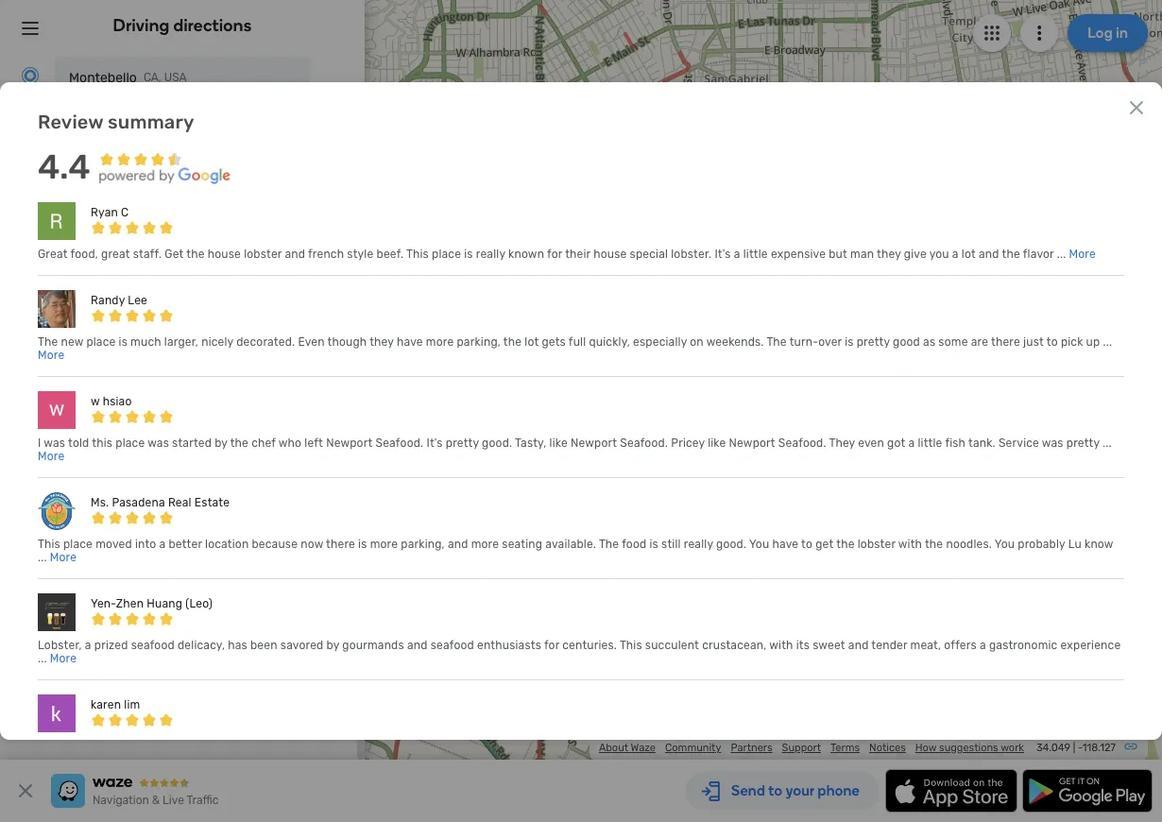Task type: describe. For each thing, give the bounding box(es) containing it.
a right "offers"
[[980, 639, 987, 652]]

full
[[569, 335, 586, 349]]

know
[[1085, 538, 1114, 551]]

boston for boston lobster seafood restaurant
[[69, 117, 113, 132]]

people also search for
[[19, 614, 154, 630]]

who
[[279, 437, 302, 450]]

lobster for boston lobster seafood restaurant, rosemead driving directions
[[125, 658, 165, 672]]

1 horizontal spatial special
[[630, 248, 668, 261]]

though
[[328, 335, 367, 349]]

terms link
[[831, 742, 860, 754]]

is left still
[[650, 538, 659, 551]]

lot inside the new place is much larger, nicely decorated. even though they have more parking, the lot gets full quickly, especially on weekends. the turn-over is pretty good as some are there just to pick up ... more
[[525, 335, 539, 349]]

karen
[[91, 698, 121, 712]]

... for flavor
[[1057, 248, 1067, 261]]

to left the friends
[[710, 740, 721, 753]]

nice
[[446, 740, 469, 753]]

directions to boston lobster seafood restaurant, rosemead
[[19, 641, 280, 672]]

driving
[[113, 15, 170, 35]]

0 vertical spatial this
[[407, 248, 429, 261]]

image 8 of boston lobster seafood restaurant, rosemead image
[[261, 498, 338, 575]]

people
[[19, 614, 61, 630]]

seafood for boston lobster seafood restaurant
[[166, 117, 217, 132]]

search
[[92, 614, 134, 630]]

lim
[[124, 698, 140, 712]]

much
[[131, 335, 161, 349]]

estate
[[195, 496, 230, 509]]

0 horizontal spatial the
[[38, 335, 58, 349]]

work
[[1001, 742, 1025, 754]]

good. inside i was told this place was started by the chef who left newport seafood. it's pretty good. tasty, like newport seafood. pricey like newport seafood. they even got a little fish tank. service was pretty ... more
[[482, 437, 513, 450]]

a right you
[[953, 248, 959, 261]]

w
[[91, 395, 100, 408]]

montebello
[[69, 69, 137, 85]]

current location image
[[19, 64, 42, 87]]

8 photos
[[19, 390, 74, 405]]

started
[[172, 437, 212, 450]]

8
[[19, 390, 27, 405]]

the left noodles.
[[925, 538, 944, 551]]

is left known
[[464, 248, 473, 261]]

this inside lobster, a prized seafood delicacy, has been savored by gourmands and seafood enthusiasts for centuries. this succulent crustacean, with its sweet and tender meat, offers a gastronomic experience ...
[[620, 639, 643, 652]]

2 was from the left
[[148, 437, 169, 450]]

restaurant, for boston lobster seafood restaurant, rosemead driving directions
[[214, 658, 276, 672]]

3 seafood. from the left
[[779, 437, 827, 450]]

to inside directions to boston lobster seafood restaurant, rosemead
[[75, 641, 86, 654]]

huang
[[147, 597, 183, 611]]

the left flavor
[[1002, 248, 1021, 261]]

1 vertical spatial -
[[1078, 742, 1083, 754]]

as
[[924, 335, 936, 349]]

pasadena
[[112, 496, 165, 509]]

boston lobster seafood restaurant, rosemead driving directions link
[[19, 658, 334, 689]]

... inside i was told this place was started by the chef who left newport seafood. it's pretty good. tasty, like newport seafood. pricey like newport seafood. they even got a little fish tank. service was pretty ... more
[[1103, 437, 1112, 450]]

pencil image
[[1118, 562, 1141, 585]]

usa
[[164, 71, 187, 84]]

lobster for boston lobster seafood restaurant, rosemead address
[[161, 676, 201, 689]]

the inside the new place is much larger, nicely decorated. even though they have more parking, the lot gets full quickly, especially on weekends. the turn-over is pretty good as some are there just to pick up ... more
[[504, 335, 522, 349]]

and left family.
[[765, 740, 786, 753]]

on
[[690, 335, 704, 349]]

yen-zhen huang (leo)
[[91, 597, 213, 611]]

the inside i was told this place was started by the chef who left newport seafood. it's pretty good. tasty, like newport seafood. pricey like newport seafood. they even got a little fish tank. service was pretty ... more
[[230, 437, 249, 450]]

reviews
[[56, 337, 103, 352]]

place inside i was told this place was started by the chef who left newport seafood. it's pretty good. tasty, like newport seafood. pricey like newport seafood. they even got a little fish tank. service was pretty ... more
[[116, 437, 145, 450]]

ms.
[[91, 496, 109, 509]]

have inside the new place is much larger, nicely decorated. even though they have more parking, the lot gets full quickly, especially on weekends. the turn-over is pretty good as some are there just to pick up ... more
[[397, 335, 423, 349]]

great
[[101, 248, 130, 261]]

image 5 of boston lobster seafood restaurant, rosemead image
[[19, 498, 96, 575]]

the right "get"
[[837, 538, 855, 551]]

more inside the new place is much larger, nicely decorated. even though they have more parking, the lot gets full quickly, especially on weekends. the turn-over is pretty good as some are there just to pick up ... more
[[426, 335, 454, 349]]

and right gourmands
[[407, 639, 428, 652]]

navigation
[[93, 794, 149, 807]]

little inside i was told this place was started by the chef who left newport seafood. it's pretty good. tasty, like newport seafood. pricey like newport seafood. they even got a little fish tank. service was pretty ... more
[[918, 437, 943, 450]]

2 horizontal spatial more
[[471, 538, 499, 551]]

0 horizontal spatial lobster
[[244, 248, 282, 261]]

live
[[163, 794, 184, 807]]

even
[[298, 335, 325, 349]]

with inside this place moved into a better location because now there is more parking, and more seating available. the food is still really good. you have to get the lobster with the noodles. you probably lu know ...
[[899, 538, 923, 551]]

boston lobster seafood restaurant, rosemead address
[[19, 676, 312, 707]]

1 vertical spatial they
[[388, 740, 414, 753]]

more right flavor
[[1070, 248, 1096, 261]]

1 horizontal spatial lot
[[962, 248, 976, 261]]

rosemead inside directions to boston lobster seafood restaurant, rosemead
[[19, 658, 74, 672]]

this place moved into a better location because now there is more parking, and more seating available. the food is still really good. you have to get the lobster with the noodles. you probably lu know ...
[[38, 538, 1114, 564]]

by inside i was told this place was started by the chef who left newport seafood. it's pretty good. tasty, like newport seafood. pricey like newport seafood. they even got a little fish tank. service was pretty ... more
[[215, 437, 228, 450]]

chevron down image
[[205, 152, 228, 167]]

prized
[[94, 639, 128, 652]]

0 horizontal spatial like
[[44, 740, 62, 753]]

randy
[[91, 294, 125, 307]]

weekends.
[[707, 335, 764, 349]]

the new place is much larger, nicely decorated. even though they have more parking, the lot gets full quickly, especially on weekends. the turn-over is pretty good as some are there just to pick up ... more
[[38, 335, 1113, 362]]

good. inside this place moved into a better location because now there is more parking, and more seating available. the food is still really good. you have to get the lobster with the noodles. you probably lu know ...
[[717, 538, 747, 551]]

1 vertical spatial review summary
[[19, 205, 124, 221]]

1 house from the left
[[208, 248, 241, 261]]

open now: 11:30 - 20:40 button
[[57, 151, 228, 167]]

for inside lobster, a prized seafood delicacy, has been savored by gourmands and seafood enthusiasts for centuries. this succulent crustacean, with its sweet and tender meat, offers a gastronomic experience ...
[[544, 639, 560, 652]]

c
[[121, 206, 129, 219]]

still
[[662, 538, 681, 551]]

0 vertical spatial 4.4
[[38, 147, 91, 187]]

centuries.
[[563, 639, 617, 652]]

delicacy,
[[178, 639, 225, 652]]

more left moved
[[50, 551, 77, 564]]

directions inside boston lobster seafood restaurant, rosemead driving directions
[[58, 676, 111, 689]]

even
[[858, 437, 885, 450]]

restaurant, inside directions to boston lobster seafood restaurant, rosemead
[[219, 641, 280, 654]]

moved
[[96, 538, 132, 551]]

day.
[[363, 740, 386, 753]]

is right over
[[845, 335, 854, 349]]

restaurant
[[220, 117, 289, 132]]

2 seafood from the left
[[431, 639, 474, 652]]

over
[[819, 335, 842, 349]]

place inside the new place is much larger, nicely decorated. even though they have more parking, the lot gets full quickly, especially on weekends. the turn-over is pretty good as some are there just to pick up ... more
[[86, 335, 116, 349]]

rosemead for boston lobster seafood restaurant, rosemead driving directions
[[279, 658, 334, 672]]

image 6 of boston lobster seafood restaurant, rosemead image
[[100, 498, 177, 575]]

pretty inside the new place is much larger, nicely decorated. even though they have more parking, the lot gets full quickly, especially on weekends. the turn-over is pretty good as some are there just to pick up ... more
[[857, 335, 890, 349]]

rosemead for boston lobster seafood restaurant, rosemead opening hours
[[19, 711, 74, 724]]

3 newport from the left
[[729, 437, 776, 450]]

seafood for boston lobster seafood restaurant, rosemead driving directions
[[168, 658, 211, 672]]

3 was from the left
[[1042, 437, 1064, 450]]

get
[[165, 248, 184, 261]]

into
[[135, 538, 156, 551]]

0 horizontal spatial good
[[180, 740, 207, 753]]

noodles.
[[947, 538, 992, 551]]

2 seafood. from the left
[[620, 437, 668, 450]]

good inside the new place is much larger, nicely decorated. even though they have more parking, the lot gets full quickly, especially on weekends. the turn-over is pretty good as some are there just to pick up ... more
[[893, 335, 921, 349]]

more inside the new place is much larger, nicely decorated. even though they have more parking, the lot gets full quickly, especially on weekends. the turn-over is pretty good as some are there just to pick up ... more
[[38, 349, 65, 362]]

more inside i was told this place was started by the chef who left newport seafood. it's pretty good. tasty, like newport seafood. pricey like newport seafood. they even got a little fish tank. service was pretty ... more
[[38, 450, 65, 463]]

is left much
[[119, 335, 128, 349]]

staff.
[[133, 248, 162, 261]]

1 horizontal spatial 4.4
[[243, 219, 325, 282]]

and inside this place moved into a better location because now there is more parking, and more seating available. the food is still really good. you have to get the lobster with the noodles. you probably lu know ...
[[448, 538, 468, 551]]

and left flavor
[[979, 248, 1000, 261]]

place inside this place moved into a better location because now there is more parking, and more seating available. the food is still really good. you have to get the lobster with the noodles. you probably lu know ...
[[63, 538, 93, 551]]

better
[[169, 538, 202, 551]]

2 horizontal spatial pretty
[[1067, 437, 1100, 450]]

34.049 | -118.127
[[1037, 742, 1116, 754]]

really inside this place moved into a better location because now there is more parking, and more seating available. the food is still really good. you have to get the lobster with the noodles. you probably lu know ...
[[684, 538, 714, 551]]

traffic
[[187, 794, 219, 807]]

because
[[252, 538, 298, 551]]

very
[[531, 740, 554, 753]]

2 horizontal spatial the
[[767, 335, 787, 349]]

parking, inside the new place is much larger, nicely decorated. even though they have more parking, the lot gets full quickly, especially on weekends. the turn-over is pretty good as some are there just to pick up ... more
[[457, 335, 501, 349]]

and right sweet
[[849, 639, 869, 652]]

montebello ca, usa
[[69, 69, 187, 85]]

meat,
[[911, 639, 942, 652]]

boston for boston lobster seafood restaurant, rosemead opening hours
[[129, 693, 167, 707]]

image 2 of boston lobster seafood restaurant, rosemead image
[[100, 417, 177, 494]]

it's inside i was told this place was started by the chef who left newport seafood. it's pretty good. tasty, like newport seafood. pricey like newport seafood. they even got a little fish tank. service was pretty ... more
[[427, 437, 443, 450]]

0 vertical spatial review summary
[[38, 111, 194, 133]]

2 newport from the left
[[571, 437, 617, 450]]

😄
[[827, 740, 839, 753]]

lobster for boston lobster seafood restaurant, rosemead opening hours
[[170, 693, 210, 707]]

food,
[[70, 248, 98, 261]]

get
[[816, 538, 834, 551]]

has
[[228, 639, 248, 652]]

link image
[[1124, 739, 1139, 754]]

... for know
[[38, 551, 47, 564]]

about waze link
[[599, 742, 656, 754]]

for left "their"
[[547, 248, 563, 261]]

support link
[[782, 742, 821, 754]]

just
[[1024, 335, 1044, 349]]

the inside this place moved into a better location because now there is more parking, and more seating available. the food is still really good. you have to get the lobster with the noodles. you probably lu know ...
[[599, 538, 619, 551]]

boston for boston lobster seafood restaurant, rosemead driving directions
[[84, 658, 122, 672]]

1 horizontal spatial like
[[550, 437, 568, 450]]

i for i was told this place was started by the chef who left newport seafood. it's pretty good. tasty, like newport seafood. pricey like newport seafood. they even got a little fish tank. service was pretty ... more
[[38, 437, 41, 450]]

show
[[19, 337, 53, 352]]

0 vertical spatial summary
[[108, 111, 194, 133]]

1 seafood. from the left
[[376, 437, 424, 450]]

0 vertical spatial they
[[877, 248, 901, 261]]

0 horizontal spatial really
[[476, 248, 506, 261]]

0 vertical spatial little
[[744, 248, 768, 261]]

french
[[308, 248, 344, 261]]

great
[[38, 248, 68, 261]]

navigation & live traffic
[[93, 794, 219, 807]]

1 vertical spatial review
[[19, 205, 63, 221]]

especially
[[633, 335, 687, 349]]

the right get
[[187, 248, 205, 261]]

boston lobster seafood restaurant, rosemead address link
[[19, 676, 312, 707]]



Task type: locate. For each thing, give the bounding box(es) containing it.
1 horizontal spatial this
[[92, 437, 113, 450]]

and left french
[[285, 248, 305, 261]]

with inside lobster, a prized seafood delicacy, has been savored by gourmands and seafood enthusiasts for centuries. this succulent crustacean, with its sweet and tender meat, offers a gastronomic experience ...
[[770, 639, 794, 652]]

0 vertical spatial there
[[992, 335, 1021, 349]]

place down 'hsiao'
[[116, 437, 145, 450]]

boston up now:
[[69, 117, 113, 132]]

have
[[397, 335, 423, 349], [773, 538, 799, 551], [151, 740, 177, 753], [417, 740, 443, 753]]

restaurant, down been
[[251, 676, 312, 689]]

2 horizontal spatial was
[[1042, 437, 1064, 450]]

opening
[[77, 711, 120, 724]]

have right though
[[397, 335, 423, 349]]

seafood. left pricey
[[620, 437, 668, 450]]

1 vertical spatial special
[[256, 740, 294, 753]]

review up great
[[19, 205, 63, 221]]

parking, inside this place moved into a better location because now there is more parking, and more seating available. the food is still really good. you have to get the lobster with the noodles. you probably lu know ...
[[401, 538, 445, 551]]

by inside lobster, a prized seafood delicacy, has been savored by gourmands and seafood enthusiasts for centuries. this succulent crustacean, with its sweet and tender meat, offers a gastronomic experience ...
[[327, 639, 340, 652]]

give
[[904, 248, 927, 261]]

seafood inside button
[[166, 117, 217, 132]]

they inside i was told this place was started by the chef who left newport seafood. it's pretty good. tasty, like newport seafood. pricey like newport seafood. they even got a little fish tank. service was pretty ... more
[[829, 437, 856, 450]]

1 horizontal spatial really
[[684, 538, 714, 551]]

lot right you
[[962, 248, 976, 261]]

seafood for boston lobster seafood restaurant, rosemead address
[[204, 676, 248, 689]]

suggestions
[[940, 742, 999, 754]]

0 horizontal spatial this
[[65, 740, 86, 753]]

but
[[829, 248, 848, 261]]

2 horizontal spatial they
[[877, 248, 901, 261]]

boston for boston lobster seafood restaurant, rosemead address
[[121, 676, 158, 689]]

lobster inside directions to boston lobster seafood restaurant, rosemead
[[129, 641, 169, 654]]

newport right pricey
[[729, 437, 776, 450]]

0 horizontal spatial -
[[159, 151, 166, 167]]

1 horizontal spatial -
[[1078, 742, 1083, 754]]

restaurant, inside boston lobster seafood restaurant, rosemead address
[[251, 676, 312, 689]]

up
[[1087, 335, 1101, 349]]

staffs
[[472, 740, 504, 753]]

good right very
[[557, 740, 584, 753]]

review summary up food,
[[19, 205, 124, 221]]

1 horizontal spatial good
[[557, 740, 584, 753]]

boston inside the boston lobster seafood restaurant, rosemead opening hours
[[129, 693, 167, 707]]

... right flavor
[[1057, 248, 1067, 261]]

some
[[939, 335, 968, 349]]

now
[[301, 538, 323, 551]]

0 vertical spatial i
[[38, 437, 41, 450]]

1 horizontal spatial the
[[599, 538, 619, 551]]

rosemead inside boston lobster seafood restaurant, rosemead address
[[19, 693, 74, 707]]

1 horizontal spatial seafood.
[[620, 437, 668, 450]]

0 horizontal spatial food
[[210, 740, 235, 753]]

lobster inside this place moved into a better location because now there is more parking, and more seating available. the food is still really good. you have to get the lobster with the noodles. you probably lu know ...
[[858, 538, 896, 551]]

seafood.
[[376, 437, 424, 450], [620, 437, 668, 450], [779, 437, 827, 450]]

house right get
[[208, 248, 241, 261]]

they
[[877, 248, 901, 261], [370, 335, 394, 349], [124, 740, 148, 753]]

lobster right "get"
[[858, 538, 896, 551]]

1 vertical spatial this
[[65, 740, 86, 753]]

&
[[152, 794, 160, 807]]

how suggestions work link
[[916, 742, 1025, 754]]

1 horizontal spatial newport
[[571, 437, 617, 450]]

notices
[[870, 742, 906, 754]]

1 horizontal spatial lobster
[[858, 538, 896, 551]]

place right beef.
[[432, 248, 461, 261]]

gastronomic
[[990, 639, 1058, 652]]

2 i from the top
[[38, 740, 41, 753]]

1 horizontal spatial little
[[918, 437, 943, 450]]

more up photos
[[38, 349, 65, 362]]

food left still
[[622, 538, 647, 551]]

probably
[[1018, 538, 1066, 551]]

special left lunch
[[256, 740, 294, 753]]

i
[[38, 437, 41, 450], [38, 740, 41, 753]]

there right are
[[992, 335, 1021, 349]]

summary up open now: 11:30 - 20:40 button
[[108, 111, 194, 133]]

1 horizontal spatial more
[[426, 335, 454, 349]]

more right the now
[[370, 538, 398, 551]]

2 horizontal spatial like
[[708, 437, 726, 450]]

0 horizontal spatial they
[[388, 740, 414, 753]]

boston lobster seafood restaurant, rosemead driving directions
[[19, 658, 334, 689]]

randy lee
[[91, 294, 147, 307]]

directions up usa
[[173, 15, 252, 35]]

0 vertical spatial good.
[[482, 437, 513, 450]]

services.
[[587, 740, 636, 753]]

restaurant,
[[219, 641, 280, 654], [214, 658, 276, 672], [251, 676, 312, 689], [259, 693, 320, 707]]

a right got
[[909, 437, 915, 450]]

0 vertical spatial review
[[38, 111, 103, 133]]

0 vertical spatial this
[[92, 437, 113, 450]]

now:
[[92, 151, 122, 167]]

a right lobster.
[[734, 248, 741, 261]]

family.
[[788, 740, 824, 753]]

0 horizontal spatial you
[[749, 538, 770, 551]]

2 you from the left
[[995, 538, 1015, 551]]

1 was from the left
[[44, 437, 65, 450]]

community
[[665, 742, 722, 754]]

pretty
[[857, 335, 890, 349], [446, 437, 479, 450], [1067, 437, 1100, 450]]

... inside this place moved into a better location because now there is more parking, and more seating available. the food is still really good. you have to get the lobster with the noodles. you probably lu know ...
[[38, 551, 47, 564]]

a right the into
[[159, 538, 166, 551]]

to down also
[[75, 641, 86, 654]]

1 you from the left
[[749, 538, 770, 551]]

a inside i was told this place was started by the chef who left newport seafood. it's pretty good. tasty, like newport seafood. pricey like newport seafood. they even got a little fish tank. service was pretty ... more
[[909, 437, 915, 450]]

1 vertical spatial by
[[327, 639, 340, 652]]

1 vertical spatial with
[[770, 639, 794, 652]]

about
[[599, 742, 629, 754]]

community link
[[665, 742, 722, 754]]

good.
[[482, 437, 513, 450], [717, 538, 747, 551]]

i down driving
[[38, 740, 41, 753]]

1 newport from the left
[[326, 437, 373, 450]]

this right beef.
[[407, 248, 429, 261]]

like right pricey
[[708, 437, 726, 450]]

1 vertical spatial little
[[918, 437, 943, 450]]

2 vertical spatial they
[[124, 740, 148, 753]]

boston inside directions to boston lobster seafood restaurant, rosemead
[[89, 641, 127, 654]]

this inside this place moved into a better location because now there is more parking, and more seating available. the food is still really good. you have to get the lobster with the noodles. you probably lu know ...
[[38, 538, 60, 551]]

show reviews
[[19, 337, 103, 352]]

restaurant, for boston lobster seafood restaurant, rosemead address
[[251, 676, 312, 689]]

seafood left enthusiasts
[[431, 639, 474, 652]]

ms. pasadena real estate
[[91, 496, 230, 509]]

you
[[930, 248, 950, 261]]

0 horizontal spatial pretty
[[446, 437, 479, 450]]

boston inside boston lobster seafood restaurant, rosemead address
[[121, 676, 158, 689]]

there inside this place moved into a better location because now there is more parking, and more seating available. the food is still really good. you have to get the lobster with the noodles. you probably lu know ...
[[326, 538, 355, 551]]

by right savored
[[327, 639, 340, 652]]

you left "get"
[[749, 538, 770, 551]]

terms
[[831, 742, 860, 754]]

tasty,
[[515, 437, 547, 450]]

was right service
[[1042, 437, 1064, 450]]

x image
[[14, 780, 37, 803]]

newport right tasty,
[[571, 437, 617, 450]]

0 horizontal spatial there
[[326, 538, 355, 551]]

food inside this place moved into a better location because now there is more parking, and more seating available. the food is still really good. you have to get the lobster with the noodles. you probably lu know ...
[[622, 538, 647, 551]]

they down hours at the bottom of page
[[124, 740, 148, 753]]

1 vertical spatial i
[[38, 740, 41, 753]]

x image
[[1126, 96, 1148, 119]]

... inside the new place is much larger, nicely decorated. even though they have more parking, the lot gets full quickly, especially on weekends. the turn-over is pretty good as some are there just to pick up ... more
[[1104, 335, 1113, 349]]

sweet
[[813, 639, 846, 652]]

about waze community partners support terms notices how suggestions work
[[599, 742, 1025, 754]]

told
[[68, 437, 89, 450]]

the
[[38, 335, 58, 349], [767, 335, 787, 349], [599, 538, 619, 551]]

boston inside boston lobster seafood restaurant, rosemead driving directions
[[84, 658, 122, 672]]

little
[[744, 248, 768, 261], [918, 437, 943, 450]]

0 vertical spatial really
[[476, 248, 506, 261]]

0 vertical spatial lobster
[[244, 248, 282, 261]]

lobster inside boston lobster seafood restaurant, rosemead address
[[161, 676, 201, 689]]

ca,
[[144, 71, 161, 84]]

lu
[[1069, 538, 1082, 551]]

boston down search
[[89, 641, 127, 654]]

good left as
[[893, 335, 921, 349]]

1 vertical spatial summary
[[66, 205, 124, 221]]

0 horizontal spatial good.
[[482, 437, 513, 450]]

restaurant, inside the boston lobster seafood restaurant, rosemead opening hours
[[259, 693, 320, 707]]

1 vertical spatial lot
[[525, 335, 539, 349]]

more left the told at the bottom left of page
[[38, 450, 65, 463]]

have inside this place moved into a better location because now there is more parking, and more seating available. the food is still really good. you have to get the lobster with the noodles. you probably lu know ...
[[773, 538, 799, 551]]

place
[[432, 248, 461, 261], [86, 335, 116, 349], [116, 437, 145, 450], [63, 538, 93, 551]]

ryan
[[91, 206, 118, 219]]

boston up hours at the bottom of page
[[129, 693, 167, 707]]

nicely
[[201, 335, 234, 349]]

their
[[565, 248, 591, 261]]

image 7 of boston lobster seafood restaurant, rosemead image
[[181, 498, 258, 575]]

hsiao
[[103, 395, 132, 408]]

1 horizontal spatial there
[[992, 335, 1021, 349]]

they left even
[[829, 437, 856, 450]]

was left the told at the bottom left of page
[[44, 437, 65, 450]]

was left started
[[148, 437, 169, 450]]

boston inside boston lobster seafood restaurant button
[[69, 117, 113, 132]]

2 house from the left
[[594, 248, 627, 261]]

restaurant, down has
[[214, 658, 276, 672]]

and left very
[[507, 740, 528, 753]]

every
[[331, 740, 360, 753]]

driving
[[19, 676, 55, 689]]

newport
[[326, 437, 373, 450], [571, 437, 617, 450], [729, 437, 776, 450]]

by right started
[[215, 437, 228, 450]]

new
[[61, 335, 83, 349]]

0 vertical spatial parking,
[[457, 335, 501, 349]]

review summary up now:
[[38, 111, 194, 133]]

good. left tasty,
[[482, 437, 513, 450]]

man
[[851, 248, 875, 261]]

image 1 of boston lobster seafood restaurant, rosemead image
[[19, 417, 96, 494]]

1 horizontal spatial pretty
[[857, 335, 890, 349]]

rosemead for boston lobster seafood restaurant, rosemead address
[[19, 693, 74, 707]]

seating
[[502, 538, 543, 551]]

0 horizontal spatial 4.4
[[38, 147, 91, 187]]

to inside this place moved into a better location because now there is more parking, and more seating available. the food is still really good. you have to get the lobster with the noodles. you probably lu know ...
[[802, 538, 813, 551]]

the left turn-
[[767, 335, 787, 349]]

location
[[205, 538, 249, 551]]

succulent
[[645, 639, 699, 652]]

this left succulent
[[620, 639, 643, 652]]

seafood for boston lobster seafood restaurant, rosemead opening hours
[[212, 693, 256, 707]]

1 horizontal spatial this
[[407, 248, 429, 261]]

experience
[[1061, 639, 1121, 652]]

1 vertical spatial 4.4
[[243, 219, 325, 282]]

0 horizontal spatial was
[[44, 437, 65, 450]]

gourmands
[[342, 639, 404, 652]]

this inside i was told this place was started by the chef who left newport seafood. it's pretty good. tasty, like newport seafood. pricey like newport seafood. they even got a little fish tank. service was pretty ... more
[[92, 437, 113, 450]]

2 vertical spatial this
[[620, 639, 643, 652]]

a left prized
[[85, 639, 91, 652]]

newport right left
[[326, 437, 373, 450]]

... right up at top right
[[1104, 335, 1113, 349]]

have down the boston lobster seafood restaurant, rosemead opening hours
[[151, 740, 177, 753]]

0 vertical spatial food
[[622, 538, 647, 551]]

little left the expensive at right
[[744, 248, 768, 261]]

... inside lobster, a prized seafood delicacy, has been savored by gourmands and seafood enthusiasts for centuries. this succulent crustacean, with its sweet and tender meat, offers a gastronomic experience ...
[[38, 652, 47, 665]]

little left fish
[[918, 437, 943, 450]]

with left its
[[770, 639, 794, 652]]

lobster
[[116, 117, 163, 132], [129, 641, 169, 654], [125, 658, 165, 672], [161, 676, 201, 689], [170, 693, 210, 707]]

pick
[[1061, 335, 1084, 349]]

decorated.
[[237, 335, 295, 349]]

0 horizontal spatial newport
[[326, 437, 373, 450]]

for left lunch
[[238, 740, 253, 753]]

...
[[1057, 248, 1067, 261], [1104, 335, 1113, 349], [1103, 437, 1112, 450], [38, 551, 47, 564], [38, 652, 47, 665]]

the left new
[[38, 335, 58, 349]]

1 seafood from the left
[[131, 639, 175, 652]]

1 horizontal spatial seafood
[[431, 639, 474, 652]]

to left "get"
[[802, 538, 813, 551]]

20:40
[[169, 151, 205, 167]]

1 horizontal spatial directions
[[173, 15, 252, 35]]

to inside the new place is much larger, nicely decorated. even though they have more parking, the lot gets full quickly, especially on weekends. the turn-over is pretty good as some are there just to pick up ... more
[[1047, 335, 1058, 349]]

1 horizontal spatial by
[[327, 639, 340, 652]]

lobster up boston lobster seafood restaurant, rosemead address
[[125, 658, 165, 672]]

like left place,
[[44, 740, 62, 753]]

more up driving
[[50, 652, 77, 665]]

food
[[622, 538, 647, 551], [210, 740, 235, 753]]

lobster left french
[[244, 248, 282, 261]]

hours
[[123, 711, 153, 724]]

0 horizontal spatial by
[[215, 437, 228, 450]]

2 horizontal spatial good
[[893, 335, 921, 349]]

to right just
[[1047, 335, 1058, 349]]

1 vertical spatial lobster
[[858, 538, 896, 551]]

2 horizontal spatial seafood.
[[779, 437, 827, 450]]

directions
[[173, 15, 252, 35], [58, 676, 111, 689]]

restaurant, for boston lobster seafood restaurant, rosemead opening hours
[[259, 693, 320, 707]]

zoom in image
[[1118, 657, 1141, 680]]

seafood inside boston lobster seafood restaurant, rosemead address
[[204, 676, 248, 689]]

1 vertical spatial really
[[684, 538, 714, 551]]

clock image
[[19, 148, 42, 171]]

0 vertical spatial -
[[159, 151, 166, 167]]

review up 'open'
[[38, 111, 103, 133]]

have left nice
[[417, 740, 443, 753]]

they inside the new place is much larger, nicely decorated. even though they have more parking, the lot gets full quickly, especially on weekends. the turn-over is pretty good as some are there just to pick up ... more
[[370, 335, 394, 349]]

there inside the new place is much larger, nicely decorated. even though they have more parking, the lot gets full quickly, especially on weekends. the turn-over is pretty good as some are there just to pick up ... more
[[992, 335, 1021, 349]]

rosemead inside boston lobster seafood restaurant, rosemead driving directions
[[279, 658, 334, 672]]

been
[[251, 639, 278, 652]]

restaurant, inside boston lobster seafood restaurant, rosemead driving directions
[[214, 658, 276, 672]]

enthusiasts
[[477, 639, 542, 652]]

lobster for boston lobster seafood restaurant
[[116, 117, 163, 132]]

lobster down boston lobster seafood restaurant, rosemead driving directions link at bottom left
[[170, 693, 210, 707]]

larger,
[[164, 335, 199, 349]]

0 horizontal spatial house
[[208, 248, 241, 261]]

1 horizontal spatial it's
[[715, 248, 731, 261]]

1 vertical spatial parking,
[[401, 538, 445, 551]]

1 horizontal spatial was
[[148, 437, 169, 450]]

0 horizontal spatial this
[[38, 538, 60, 551]]

with left noodles.
[[899, 538, 923, 551]]

i for i like this place, they have good food for special lunch every day.   they have nice staffs and very good services. recommend to friends and family. 😄
[[38, 740, 41, 753]]

0 vertical spatial directions
[[173, 15, 252, 35]]

open now: 11:30 - 20:40
[[57, 151, 205, 167]]

1 horizontal spatial with
[[899, 538, 923, 551]]

seafood up boston lobster seafood restaurant, rosemead driving directions link at bottom left
[[131, 639, 175, 652]]

pretty left tasty,
[[446, 437, 479, 450]]

1 horizontal spatial they
[[829, 437, 856, 450]]

a inside this place moved into a better location because now there is more parking, and more seating available. the food is still really good. you have to get the lobster with the noodles. you probably lu know ...
[[159, 538, 166, 551]]

0 horizontal spatial special
[[256, 740, 294, 753]]

lobster inside the boston lobster seafood restaurant, rosemead opening hours
[[170, 693, 210, 707]]

this
[[407, 248, 429, 261], [38, 538, 60, 551], [620, 639, 643, 652]]

got
[[888, 437, 906, 450]]

0 horizontal spatial more
[[370, 538, 398, 551]]

boston down prized
[[84, 658, 122, 672]]

1 vertical spatial food
[[210, 740, 235, 753]]

tender
[[872, 639, 908, 652]]

... for up
[[1104, 335, 1113, 349]]

for down yen-zhen huang (leo)
[[137, 614, 154, 630]]

restaurant, up lunch
[[259, 693, 320, 707]]

turn-
[[790, 335, 819, 349]]

rosemead inside the boston lobster seafood restaurant, rosemead opening hours
[[19, 711, 74, 724]]

1 i from the top
[[38, 437, 41, 450]]

a
[[734, 248, 741, 261], [953, 248, 959, 261], [909, 437, 915, 450], [159, 538, 166, 551], [85, 639, 91, 652], [980, 639, 987, 652]]

seafood inside boston lobster seafood restaurant, rosemead driving directions
[[168, 658, 211, 672]]

1 vertical spatial good.
[[717, 538, 747, 551]]

0 vertical spatial lot
[[962, 248, 976, 261]]

zhen
[[116, 597, 144, 611]]

0 vertical spatial with
[[899, 538, 923, 551]]

boston up lim
[[121, 676, 158, 689]]

lunch
[[297, 740, 328, 753]]

lobster inside button
[[116, 117, 163, 132]]

lobster up boston lobster seafood restaurant, rosemead driving directions
[[129, 641, 169, 654]]

directions up address
[[58, 676, 111, 689]]

1 vertical spatial it's
[[427, 437, 443, 450]]

1 vertical spatial they
[[370, 335, 394, 349]]

i inside i was told this place was started by the chef who left newport seafood. it's pretty good. tasty, like newport seafood. pricey like newport seafood. they even got a little fish tank. service was pretty ... more
[[38, 437, 41, 450]]

they
[[829, 437, 856, 450], [388, 740, 414, 753]]

for left centuries.
[[544, 639, 560, 652]]

pretty right service
[[1067, 437, 1100, 450]]

seafood inside the boston lobster seafood restaurant, rosemead opening hours
[[212, 693, 256, 707]]

is right the now
[[358, 538, 367, 551]]

image 3 of boston lobster seafood restaurant, rosemead image
[[181, 417, 258, 494]]

0 horizontal spatial seafood.
[[376, 437, 424, 450]]

this left moved
[[38, 538, 60, 551]]

0 vertical spatial by
[[215, 437, 228, 450]]

lobster up 11:30
[[116, 117, 163, 132]]

lobster inside boston lobster seafood restaurant, rosemead driving directions
[[125, 658, 165, 672]]

pretty right over
[[857, 335, 890, 349]]

1 horizontal spatial they
[[370, 335, 394, 349]]

0 vertical spatial it's
[[715, 248, 731, 261]]

0 horizontal spatial directions
[[58, 676, 111, 689]]

0 horizontal spatial seafood
[[131, 639, 175, 652]]

4.4
[[38, 147, 91, 187], [243, 219, 325, 282]]

seafood inside directions to boston lobster seafood restaurant, rosemead
[[172, 641, 216, 654]]

seafood. left even
[[779, 437, 827, 450]]

summary up food,
[[66, 205, 124, 221]]

they right day.
[[388, 740, 414, 753]]

0 vertical spatial special
[[630, 248, 668, 261]]

they left give
[[877, 248, 901, 261]]

1 horizontal spatial house
[[594, 248, 627, 261]]

location image
[[19, 112, 42, 134]]

yen-
[[91, 597, 116, 611]]

the left chef
[[230, 437, 249, 450]]

partners link
[[731, 742, 773, 754]]

i was told this place was started by the chef who left newport seafood. it's pretty good. tasty, like newport seafood. pricey like newport seafood. they even got a little fish tank. service was pretty ... more
[[38, 437, 1112, 463]]

like right tasty,
[[550, 437, 568, 450]]

with
[[899, 538, 923, 551], [770, 639, 794, 652]]

1 vertical spatial there
[[326, 538, 355, 551]]

support
[[782, 742, 821, 754]]

more right though
[[426, 335, 454, 349]]

place left moved
[[63, 538, 93, 551]]

image 4 of boston lobster seafood restaurant, rosemead image
[[261, 417, 338, 494]]

0 vertical spatial they
[[829, 437, 856, 450]]

more left seating
[[471, 538, 499, 551]]

0 horizontal spatial they
[[124, 740, 148, 753]]

2 horizontal spatial newport
[[729, 437, 776, 450]]



Task type: vqa. For each thing, say whether or not it's contained in the screenshot.
Boston Lobster Seafood Restaurant, Rosemead opening hours's "Rosemead"
yes



